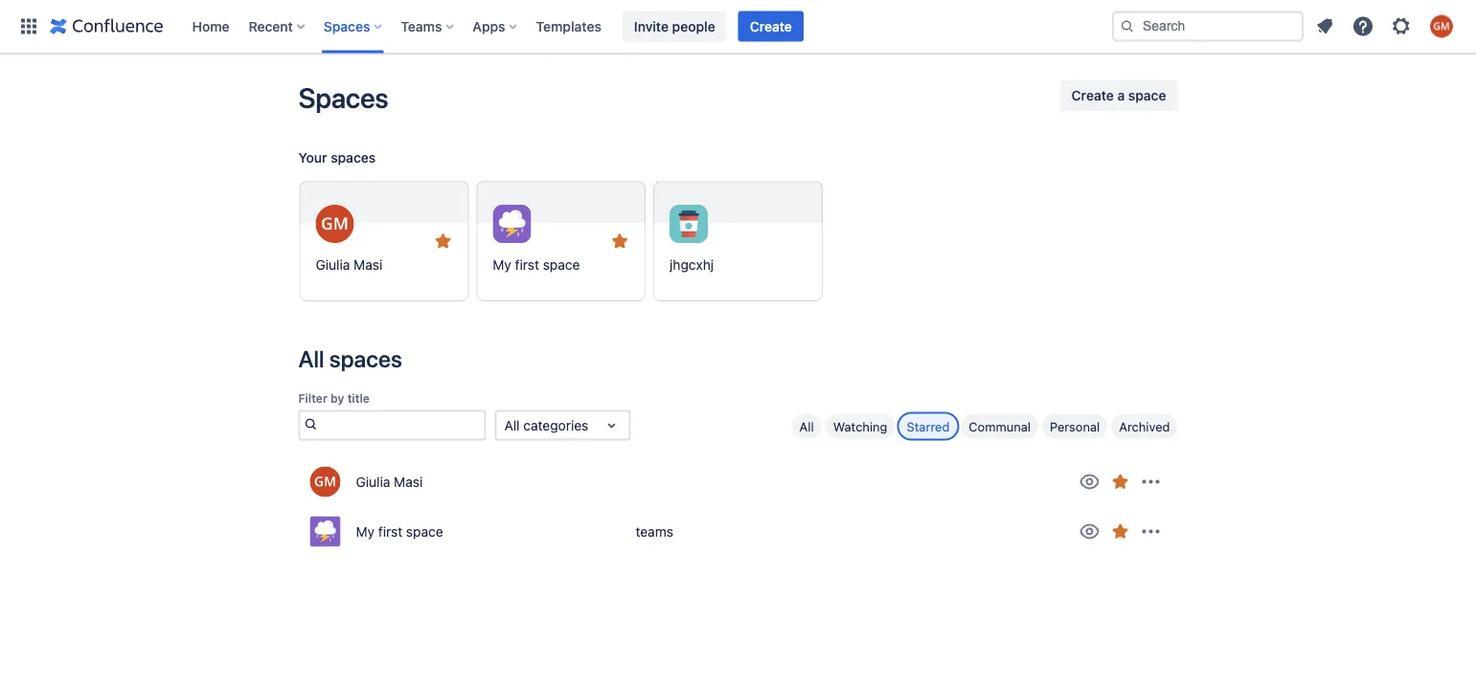 Task type: vqa. For each thing, say whether or not it's contained in the screenshot.
than
no



Task type: describe. For each thing, give the bounding box(es) containing it.
apps
[[473, 18, 505, 34]]

search image
[[300, 413, 321, 436]]

teams
[[636, 524, 673, 540]]

invite people button
[[622, 11, 727, 42]]

recent
[[249, 18, 293, 34]]

my first space inside all spaces region
[[356, 524, 443, 540]]

watching
[[833, 419, 887, 434]]

notification icon image
[[1313, 15, 1336, 38]]

banner containing home
[[0, 0, 1476, 54]]

archived button
[[1111, 414, 1178, 439]]

people
[[672, 18, 715, 34]]

my inside your spaces 'region'
[[493, 257, 511, 273]]

create a space button
[[1060, 80, 1178, 111]]

my first space inside my first space link
[[493, 257, 580, 273]]

create for create a space
[[1072, 88, 1114, 103]]

teams button
[[630, 522, 679, 542]]

categories
[[523, 417, 588, 433]]

my first space link
[[476, 181, 646, 302]]

starred image
[[431, 230, 454, 253]]

first inside your spaces 'region'
[[515, 257, 539, 273]]

giulia for the giulia masi 'link' in the all spaces region
[[356, 474, 390, 490]]

unstar this space image for giulia masi
[[1109, 471, 1132, 494]]

jhgcxhj
[[670, 257, 714, 273]]

all categories
[[504, 417, 588, 433]]

recent button
[[243, 11, 312, 42]]

none text field inside all spaces region
[[504, 416, 508, 435]]

giulia masi link inside your spaces 'region'
[[299, 181, 469, 302]]

all for all categories
[[504, 417, 520, 433]]

all spaces region
[[298, 343, 1178, 557]]

jhgcxhj link
[[653, 181, 823, 302]]

search image
[[1120, 19, 1135, 34]]

communal
[[969, 419, 1031, 434]]

settings icon image
[[1390, 15, 1413, 38]]

create for create
[[750, 18, 792, 34]]

appswitcher icon image
[[17, 15, 40, 38]]

apps button
[[467, 11, 524, 42]]

giulia for the giulia masi 'link' inside the your spaces 'region'
[[316, 257, 350, 273]]

first inside all spaces region
[[378, 524, 402, 540]]

personal
[[1050, 419, 1100, 434]]

starred
[[907, 419, 950, 434]]

your spaces
[[298, 150, 376, 166]]

Filter by title field
[[321, 412, 484, 439]]

watching button
[[825, 414, 895, 439]]

space inside popup button
[[1128, 88, 1166, 103]]

your spaces region
[[298, 143, 1178, 317]]

home
[[192, 18, 229, 34]]

masi for the giulia masi 'link' inside the your spaces 'region'
[[354, 257, 383, 273]]

space inside region
[[406, 524, 443, 540]]

spaces for all spaces
[[329, 346, 402, 373]]

filter
[[298, 392, 328, 405]]

personal button
[[1042, 414, 1108, 439]]



Task type: locate. For each thing, give the bounding box(es) containing it.
masi up all spaces
[[354, 257, 383, 273]]

your profile and preferences image
[[1430, 15, 1453, 38]]

masi down filter by title field
[[394, 474, 423, 490]]

0 horizontal spatial space
[[406, 524, 443, 540]]

create inside global element
[[750, 18, 792, 34]]

giulia inside your spaces 'region'
[[316, 257, 350, 273]]

spaces inside popup button
[[324, 18, 370, 34]]

masi inside all spaces region
[[394, 474, 423, 490]]

0 vertical spatial giulia
[[316, 257, 350, 273]]

1 vertical spatial giulia masi link
[[310, 457, 1166, 507]]

0 horizontal spatial create
[[750, 18, 792, 34]]

masi for the giulia masi 'link' in the all spaces region
[[394, 474, 423, 490]]

0 vertical spatial space
[[1128, 88, 1166, 103]]

spaces inside region
[[329, 346, 402, 373]]

open image
[[600, 414, 623, 437]]

1 horizontal spatial my
[[493, 257, 511, 273]]

spaces right 'your'
[[331, 150, 376, 166]]

1 vertical spatial giulia masi
[[356, 474, 423, 490]]

1 horizontal spatial create
[[1072, 88, 1114, 103]]

spaces for your spaces
[[331, 150, 376, 166]]

1 vertical spatial my first space
[[356, 524, 443, 540]]

0 vertical spatial spaces
[[324, 18, 370, 34]]

archived
[[1119, 419, 1170, 434]]

1 vertical spatial my
[[356, 524, 375, 540]]

masi
[[354, 257, 383, 273], [394, 474, 423, 490]]

1 vertical spatial create
[[1072, 88, 1114, 103]]

spaces button
[[318, 11, 389, 42]]

masi inside your spaces 'region'
[[354, 257, 383, 273]]

create inside popup button
[[1072, 88, 1114, 103]]

0 horizontal spatial first
[[378, 524, 402, 540]]

communal button
[[961, 414, 1038, 439]]

invite people
[[634, 18, 715, 34]]

all left watching 'button'
[[799, 419, 814, 434]]

2 horizontal spatial space
[[1128, 88, 1166, 103]]

spaces up title
[[329, 346, 402, 373]]

all for all
[[799, 419, 814, 434]]

all for all spaces
[[298, 346, 324, 373]]

1 vertical spatial first
[[378, 524, 402, 540]]

banner
[[0, 0, 1476, 54]]

create right people
[[750, 18, 792, 34]]

space
[[1128, 88, 1166, 103], [543, 257, 580, 273], [406, 524, 443, 540]]

1 horizontal spatial masi
[[394, 474, 423, 490]]

giulia masi inside all spaces region
[[356, 474, 423, 490]]

1 horizontal spatial giulia
[[356, 474, 390, 490]]

2 watch image from the top
[[1078, 520, 1101, 543]]

0 vertical spatial giulia masi link
[[299, 181, 469, 302]]

watch image for my first space
[[1078, 520, 1101, 543]]

create left a
[[1072, 88, 1114, 103]]

spaces inside 'region'
[[331, 150, 376, 166]]

templates
[[536, 18, 601, 34]]

my first space
[[493, 257, 580, 273], [356, 524, 443, 540]]

unstar this space image left more actions image
[[1109, 520, 1132, 543]]

starred button
[[899, 414, 957, 439]]

1 vertical spatial spaces
[[329, 346, 402, 373]]

0 horizontal spatial my first space
[[356, 524, 443, 540]]

my inside all spaces region
[[356, 524, 375, 540]]

unstar this space image for my first space
[[1109, 520, 1132, 543]]

watch image
[[1078, 471, 1101, 494], [1078, 520, 1101, 543]]

Search field
[[1112, 11, 1304, 42]]

0 vertical spatial masi
[[354, 257, 383, 273]]

1 vertical spatial watch image
[[1078, 520, 1101, 543]]

0 vertical spatial spaces
[[331, 150, 376, 166]]

1 vertical spatial space
[[543, 257, 580, 273]]

1 horizontal spatial all
[[504, 417, 520, 433]]

create
[[750, 18, 792, 34], [1072, 88, 1114, 103]]

giulia up all spaces
[[316, 257, 350, 273]]

your
[[298, 150, 327, 166]]

giulia inside all spaces region
[[356, 474, 390, 490]]

home link
[[186, 11, 235, 42]]

giulia masi link
[[299, 181, 469, 302], [310, 457, 1166, 507]]

a
[[1117, 88, 1125, 103]]

giulia masi for the giulia masi 'link' inside the your spaces 'region'
[[316, 257, 383, 273]]

0 horizontal spatial masi
[[354, 257, 383, 273]]

teams
[[401, 18, 442, 34]]

1 vertical spatial masi
[[394, 474, 423, 490]]

0 horizontal spatial my
[[356, 524, 375, 540]]

1 watch image from the top
[[1078, 471, 1101, 494]]

by
[[331, 392, 344, 405]]

2 horizontal spatial all
[[799, 419, 814, 434]]

1 vertical spatial unstar this space image
[[1109, 520, 1132, 543]]

all inside button
[[799, 419, 814, 434]]

my
[[493, 257, 511, 273], [356, 524, 375, 540]]

0 vertical spatial my first space
[[493, 257, 580, 273]]

giulia masi down filter by title field
[[356, 474, 423, 490]]

1 unstar this space image from the top
[[1109, 471, 1132, 494]]

1 horizontal spatial space
[[543, 257, 580, 273]]

giulia
[[316, 257, 350, 273], [356, 474, 390, 490]]

watch image left more actions image
[[1078, 520, 1101, 543]]

giulia down filter by title field
[[356, 474, 390, 490]]

giulia masi link inside all spaces region
[[310, 457, 1166, 507]]

starred image
[[608, 230, 631, 253]]

0 vertical spatial create
[[750, 18, 792, 34]]

spaces right the "recent" popup button
[[324, 18, 370, 34]]

0 vertical spatial watch image
[[1078, 471, 1101, 494]]

teams button
[[395, 11, 461, 42]]

more actions image
[[1139, 471, 1162, 494]]

giulia masi for the giulia masi 'link' in the all spaces region
[[356, 474, 423, 490]]

0 horizontal spatial all
[[298, 346, 324, 373]]

all spaces
[[298, 346, 402, 373]]

unstar this space image left more actions icon
[[1109, 471, 1132, 494]]

unstar this space image
[[1109, 471, 1132, 494], [1109, 520, 1132, 543]]

0 vertical spatial first
[[515, 257, 539, 273]]

filter by title
[[298, 392, 370, 405]]

None text field
[[504, 416, 508, 435]]

1 vertical spatial giulia
[[356, 474, 390, 490]]

2 unstar this space image from the top
[[1109, 520, 1132, 543]]

giulia masi up all spaces
[[316, 257, 383, 273]]

1 horizontal spatial first
[[515, 257, 539, 273]]

0 horizontal spatial giulia
[[316, 257, 350, 273]]

all button
[[792, 414, 822, 439]]

1 horizontal spatial my first space
[[493, 257, 580, 273]]

spaces
[[324, 18, 370, 34], [298, 81, 388, 114]]

2 vertical spatial space
[[406, 524, 443, 540]]

all left categories
[[504, 417, 520, 433]]

0 vertical spatial my
[[493, 257, 511, 273]]

watch image for giulia masi
[[1078, 471, 1101, 494]]

confluence image
[[50, 15, 163, 38], [50, 15, 163, 38]]

giulia masi inside your spaces 'region'
[[316, 257, 383, 273]]

0 vertical spatial giulia masi
[[316, 257, 383, 273]]

more actions image
[[1139, 520, 1162, 543]]

templates link
[[530, 11, 607, 42]]

create a space
[[1072, 88, 1166, 103]]

invite
[[634, 18, 669, 34]]

space inside 'region'
[[543, 257, 580, 273]]

all up filter
[[298, 346, 324, 373]]

1 vertical spatial spaces
[[298, 81, 388, 114]]

giulia masi
[[316, 257, 383, 273], [356, 474, 423, 490]]

global element
[[11, 0, 1108, 53]]

0 vertical spatial unstar this space image
[[1109, 471, 1132, 494]]

spaces
[[331, 150, 376, 166], [329, 346, 402, 373]]

spaces up your spaces
[[298, 81, 388, 114]]

watch image down personal
[[1078, 471, 1101, 494]]

help icon image
[[1352, 15, 1375, 38]]

title
[[347, 392, 370, 405]]

all
[[298, 346, 324, 373], [504, 417, 520, 433], [799, 419, 814, 434]]

first
[[515, 257, 539, 273], [378, 524, 402, 540]]

create link
[[738, 11, 803, 42]]



